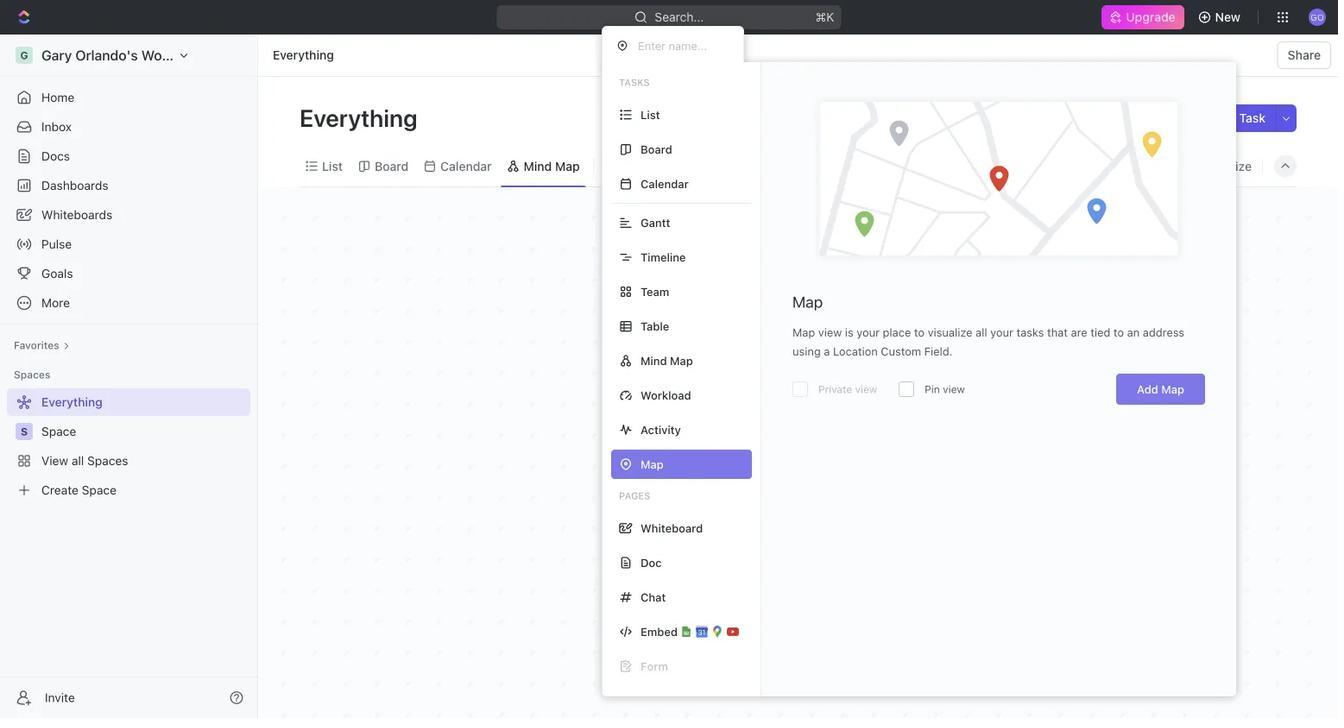 Task type: vqa. For each thing, say whether or not it's contained in the screenshot.
the right your
yes



Task type: locate. For each thing, give the bounding box(es) containing it.
list link
[[319, 154, 343, 178]]

add
[[1214, 111, 1237, 125], [1137, 383, 1159, 396]]

mind right "calendar" link
[[524, 159, 552, 173]]

1 horizontal spatial to
[[1114, 326, 1124, 339]]

mind map
[[524, 159, 580, 173], [641, 355, 693, 367]]

view for map
[[819, 326, 842, 339]]

add left task
[[1214, 111, 1237, 125]]

1 horizontal spatial mind
[[641, 355, 667, 367]]

1 horizontal spatial mind map
[[641, 355, 693, 367]]

view right private at the bottom of page
[[855, 383, 878, 396]]

view inside "map view is your place to visualize all your tasks that are tied to an address using a location custom field."
[[819, 326, 842, 339]]

board up view
[[641, 143, 672, 156]]

to right place
[[914, 326, 925, 339]]

1 vertical spatial calendar
[[641, 177, 689, 190]]

share button
[[1278, 41, 1332, 69]]

0 vertical spatial calendar
[[441, 159, 492, 173]]

1 vertical spatial add
[[1137, 383, 1159, 396]]

favorites
[[14, 339, 59, 351]]

1 horizontal spatial add
[[1214, 111, 1237, 125]]

tasks
[[619, 77, 650, 88]]

docs link
[[7, 142, 250, 170]]

0 horizontal spatial list
[[322, 159, 343, 173]]

to left "an"
[[1114, 326, 1124, 339]]

map inside "mind map" link
[[555, 159, 580, 173]]

customize
[[1192, 159, 1252, 173]]

0 vertical spatial mind
[[524, 159, 552, 173]]

upgrade
[[1126, 10, 1176, 24]]

board
[[641, 143, 672, 156], [375, 159, 409, 173]]

mind down table
[[641, 355, 667, 367]]

form
[[641, 660, 668, 673]]

calendar down view
[[641, 177, 689, 190]]

whiteboards link
[[7, 201, 250, 229]]

add for add task
[[1214, 111, 1237, 125]]

calendar
[[441, 159, 492, 173], [641, 177, 689, 190]]

0 horizontal spatial mind map
[[524, 159, 580, 173]]

list
[[641, 108, 660, 121], [322, 159, 343, 173]]

add task button
[[1203, 104, 1276, 132]]

map inside "map view is your place to visualize all your tasks that are tied to an address using a location custom field."
[[793, 326, 815, 339]]

pin
[[925, 383, 940, 396]]

1 horizontal spatial your
[[991, 326, 1014, 339]]

1 horizontal spatial list
[[641, 108, 660, 121]]

0 horizontal spatial board
[[375, 159, 409, 173]]

your right is at the right of page
[[857, 326, 880, 339]]

table
[[641, 320, 670, 333]]

map view is your place to visualize all your tasks that are tied to an address using a location custom field.
[[793, 326, 1185, 358]]

tasks
[[1017, 326, 1044, 339]]

sidebar navigation
[[0, 35, 258, 719]]

is
[[845, 326, 854, 339]]

to
[[914, 326, 925, 339], [1114, 326, 1124, 339]]

pulse link
[[7, 231, 250, 258]]

your right the "all"
[[991, 326, 1014, 339]]

that
[[1048, 326, 1068, 339]]

view for private view
[[943, 383, 965, 396]]

view
[[819, 326, 842, 339], [855, 383, 878, 396], [943, 383, 965, 396]]

0 horizontal spatial to
[[914, 326, 925, 339]]

mind map up workload
[[641, 355, 693, 367]]

tied
[[1091, 326, 1111, 339]]

using
[[793, 345, 821, 358]]

1 horizontal spatial calendar
[[641, 177, 689, 190]]

chat
[[641, 591, 666, 604]]

your
[[857, 326, 880, 339], [991, 326, 1014, 339]]

0 horizontal spatial view
[[819, 326, 842, 339]]

docs
[[41, 149, 70, 163]]

tree inside sidebar navigation
[[7, 389, 250, 504]]

2 horizontal spatial view
[[943, 383, 965, 396]]

1 to from the left
[[914, 326, 925, 339]]

dashboards
[[41, 178, 108, 193]]

private view
[[819, 383, 878, 396]]

mind
[[524, 159, 552, 173], [641, 355, 667, 367]]

whiteboards
[[41, 208, 112, 222]]

matching
[[726, 507, 793, 526]]

0 vertical spatial mind map
[[524, 159, 580, 173]]

add for add map
[[1137, 383, 1159, 396]]

list left the board link at left top
[[322, 159, 343, 173]]

0 vertical spatial board
[[641, 143, 672, 156]]

team
[[641, 285, 670, 298]]

doc
[[641, 557, 662, 570]]

0 vertical spatial add
[[1214, 111, 1237, 125]]

spaces
[[14, 369, 50, 381]]

map
[[555, 159, 580, 173], [793, 293, 823, 311], [793, 326, 815, 339], [670, 355, 693, 367], [1162, 383, 1185, 396]]

customize button
[[1169, 154, 1257, 178]]

0 horizontal spatial add
[[1137, 383, 1159, 396]]

mind map left view dropdown button
[[524, 159, 580, 173]]

1 vertical spatial mind
[[641, 355, 667, 367]]

calendar right the board link at left top
[[441, 159, 492, 173]]

activity
[[641, 424, 681, 437]]

view button
[[602, 154, 658, 178]]

home
[[41, 90, 74, 104]]

goals
[[41, 266, 73, 281]]

tree
[[7, 389, 250, 504]]

0 horizontal spatial mind
[[524, 159, 552, 173]]

pulse
[[41, 237, 72, 251]]

1 vertical spatial list
[[322, 159, 343, 173]]

add task
[[1214, 111, 1266, 125]]

list down "tasks"
[[641, 108, 660, 121]]

2 to from the left
[[1114, 326, 1124, 339]]

inbox
[[41, 120, 72, 134]]

1 vertical spatial everything
[[300, 103, 423, 132]]

view left is at the right of page
[[819, 326, 842, 339]]

board right the list link
[[375, 159, 409, 173]]

view right pin
[[943, 383, 965, 396]]

add down "an"
[[1137, 383, 1159, 396]]

workload
[[641, 389, 691, 402]]

board link
[[371, 154, 409, 178]]

everything
[[273, 48, 334, 62], [300, 103, 423, 132]]

0 horizontal spatial your
[[857, 326, 880, 339]]

add inside "button"
[[1214, 111, 1237, 125]]



Task type: describe. For each thing, give the bounding box(es) containing it.
upgrade link
[[1102, 5, 1185, 29]]

pages
[[619, 491, 651, 502]]

a
[[824, 345, 830, 358]]

pin view
[[925, 383, 965, 396]]

found.
[[849, 507, 894, 526]]

are
[[1071, 326, 1088, 339]]

task
[[1240, 111, 1266, 125]]

address
[[1143, 326, 1185, 339]]

1 horizontal spatial view
[[855, 383, 878, 396]]

embed
[[641, 626, 678, 639]]

1 your from the left
[[857, 326, 880, 339]]

field.
[[925, 345, 953, 358]]

search
[[1062, 159, 1102, 173]]

invite
[[45, 691, 75, 705]]

1 vertical spatial mind map
[[641, 355, 693, 367]]

gantt
[[641, 216, 671, 229]]

⌘k
[[816, 10, 835, 24]]

0 vertical spatial everything
[[273, 48, 334, 62]]

visualize
[[928, 326, 973, 339]]

view
[[624, 159, 652, 173]]

view button
[[602, 146, 658, 187]]

location
[[833, 345, 878, 358]]

search...
[[655, 10, 704, 24]]

search button
[[1040, 154, 1107, 178]]

private
[[819, 383, 853, 396]]

Enter name... field
[[636, 38, 730, 53]]

2 your from the left
[[991, 326, 1014, 339]]

timeline
[[641, 251, 686, 264]]

custom
[[881, 345, 922, 358]]

new button
[[1191, 3, 1251, 31]]

1 horizontal spatial board
[[641, 143, 672, 156]]

new
[[1216, 10, 1241, 24]]

calendar link
[[437, 154, 492, 178]]

goals link
[[7, 260, 250, 288]]

an
[[1128, 326, 1140, 339]]

no
[[702, 507, 723, 526]]

inbox link
[[7, 113, 250, 141]]

whiteboard
[[641, 522, 703, 535]]

everything link
[[269, 45, 338, 66]]

mind map link
[[520, 154, 580, 178]]

1 vertical spatial board
[[375, 159, 409, 173]]

dashboards link
[[7, 172, 250, 199]]

add map
[[1137, 383, 1185, 396]]

place
[[883, 326, 911, 339]]

0 horizontal spatial calendar
[[441, 159, 492, 173]]

no matching results found.
[[702, 507, 894, 526]]

0 vertical spatial list
[[641, 108, 660, 121]]

all
[[976, 326, 988, 339]]

results
[[797, 507, 845, 526]]

favorites button
[[7, 335, 77, 356]]

home link
[[7, 84, 250, 111]]

share
[[1288, 48, 1321, 62]]



